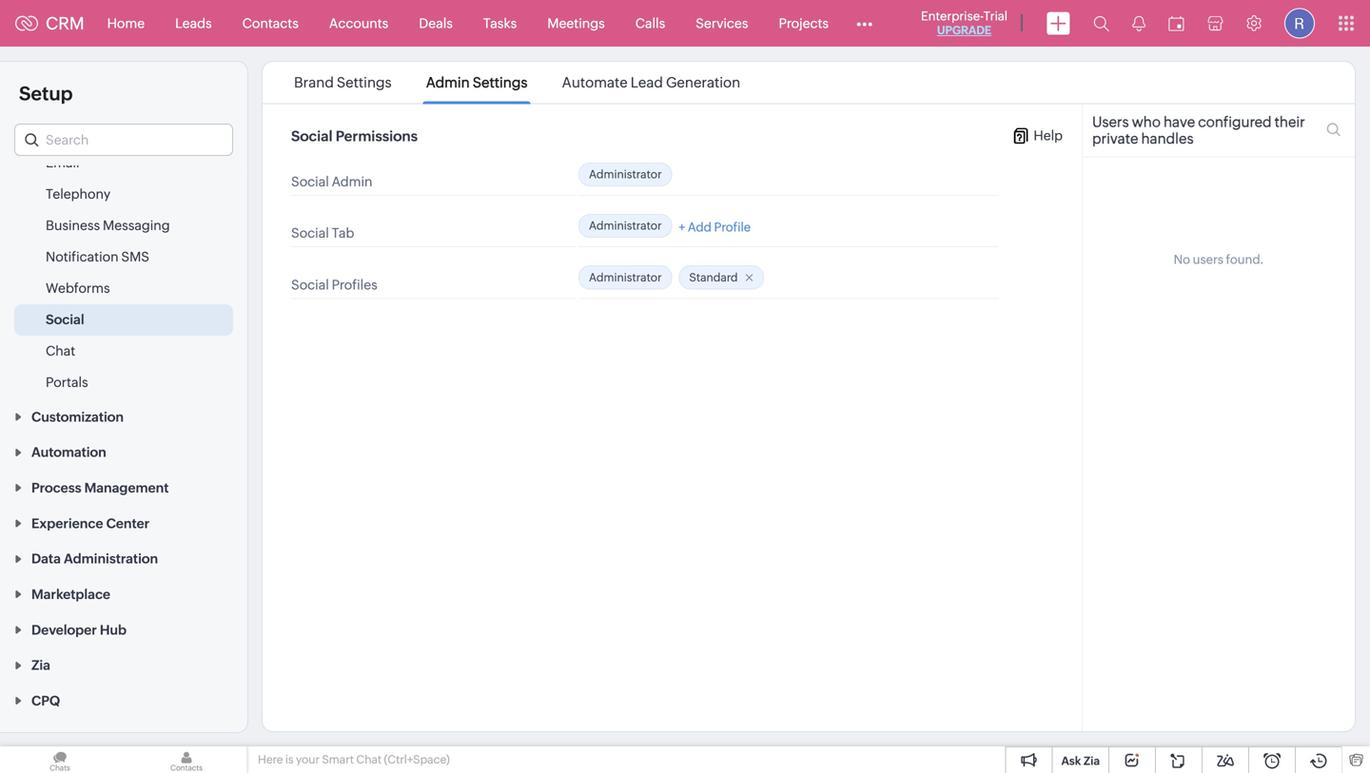 Task type: vqa. For each thing, say whether or not it's contained in the screenshot.
logo
yes



Task type: locate. For each thing, give the bounding box(es) containing it.
1 horizontal spatial admin
[[426, 74, 470, 91]]

developer hub button
[[0, 612, 248, 648]]

management
[[84, 481, 169, 496]]

center
[[106, 516, 150, 532]]

+ add profile
[[679, 220, 751, 234]]

administrator down lead
[[589, 168, 662, 181]]

calendar image
[[1169, 16, 1185, 31]]

social for social tab
[[291, 226, 329, 241]]

social for social permissions
[[291, 128, 333, 145]]

projects link
[[764, 0, 844, 46]]

social for social admin
[[291, 174, 329, 190]]

notification sms
[[46, 249, 149, 265]]

Search text field
[[15, 125, 232, 155]]

social left tab
[[291, 226, 329, 241]]

crm
[[46, 14, 84, 33]]

1 administrator from the top
[[589, 168, 662, 181]]

0 vertical spatial administrator
[[589, 168, 662, 181]]

administration
[[64, 552, 158, 567]]

0 vertical spatial admin
[[426, 74, 470, 91]]

0 vertical spatial chat
[[46, 344, 75, 359]]

1 vertical spatial admin
[[332, 174, 373, 190]]

administrator left +
[[589, 220, 662, 232]]

data administration
[[31, 552, 158, 567]]

zia
[[31, 658, 50, 674], [1084, 755, 1100, 768]]

tab
[[332, 226, 354, 241]]

automate lead generation
[[562, 74, 741, 91]]

administrator for social admin
[[589, 168, 662, 181]]

chat down social link
[[46, 344, 75, 359]]

logo image
[[15, 16, 38, 31]]

business messaging link
[[46, 216, 170, 235]]

social admin
[[291, 174, 373, 190]]

hub
[[100, 623, 127, 638]]

administrator left 'standard' in the top of the page
[[589, 271, 662, 284]]

2 administrator from the top
[[589, 220, 662, 232]]

social up social admin
[[291, 128, 333, 145]]

cpq button
[[0, 683, 248, 719]]

sms
[[121, 249, 149, 265]]

here
[[258, 754, 283, 767]]

calls link
[[620, 0, 681, 46]]

list
[[277, 62, 758, 103]]

social left profiles
[[291, 277, 329, 293]]

1 vertical spatial administrator
[[589, 220, 662, 232]]

profile
[[714, 220, 751, 234]]

help
[[1034, 128, 1063, 143]]

users
[[1093, 114, 1130, 130]]

upgrade
[[938, 24, 992, 37]]

None field
[[14, 124, 233, 156]]

list containing brand settings
[[277, 62, 758, 103]]

0 horizontal spatial zia
[[31, 658, 50, 674]]

1 vertical spatial chat
[[356, 754, 382, 767]]

add
[[688, 220, 712, 234]]

profile image
[[1285, 8, 1316, 39]]

3 administrator from the top
[[589, 271, 662, 284]]

1 horizontal spatial chat
[[356, 754, 382, 767]]

messaging
[[103, 218, 170, 233]]

social up "chat" "link"
[[46, 312, 84, 327]]

admin
[[426, 74, 470, 91], [332, 174, 373, 190]]

zia inside dropdown button
[[31, 658, 50, 674]]

1 vertical spatial zia
[[1084, 755, 1100, 768]]

admin down deals link
[[426, 74, 470, 91]]

leads link
[[160, 0, 227, 46]]

0 vertical spatial zia
[[31, 658, 50, 674]]

automate lead generation link
[[559, 74, 744, 91]]

create menu image
[[1047, 12, 1071, 35]]

experience center
[[31, 516, 150, 532]]

search element
[[1082, 0, 1121, 47]]

signals image
[[1133, 15, 1146, 31]]

crm link
[[15, 14, 84, 33]]

marketplace button
[[0, 577, 248, 612]]

home link
[[92, 0, 160, 46]]

social
[[291, 128, 333, 145], [291, 174, 329, 190], [291, 226, 329, 241], [291, 277, 329, 293], [46, 312, 84, 327]]

settings right brand
[[337, 74, 392, 91]]

zia up cpq
[[31, 658, 50, 674]]

setup
[[19, 83, 73, 105]]

users who have configured their private handles
[[1093, 114, 1306, 147]]

found.
[[1227, 253, 1265, 267]]

2 vertical spatial administrator
[[589, 271, 662, 284]]

telephony
[[46, 187, 111, 202]]

signals element
[[1121, 0, 1158, 47]]

social up social tab
[[291, 174, 329, 190]]

chat right smart
[[356, 754, 382, 767]]

chat
[[46, 344, 75, 359], [356, 754, 382, 767]]

developer hub
[[31, 623, 127, 638]]

no users found.
[[1174, 253, 1265, 267]]

social profiles
[[291, 277, 378, 293]]

settings
[[337, 74, 392, 91], [473, 74, 528, 91]]

admin down social permissions
[[332, 174, 373, 190]]

standard
[[690, 271, 738, 284]]

zia right ask
[[1084, 755, 1100, 768]]

profile element
[[1274, 0, 1327, 46]]

settings down tasks on the top left of the page
[[473, 74, 528, 91]]

administrator
[[589, 168, 662, 181], [589, 220, 662, 232], [589, 271, 662, 284]]

0 horizontal spatial settings
[[337, 74, 392, 91]]

notification sms link
[[46, 248, 149, 267]]

automation button
[[0, 434, 248, 470]]

projects
[[779, 16, 829, 31]]

meetings link
[[532, 0, 620, 46]]

contacts image
[[127, 747, 247, 774]]

2 settings from the left
[[473, 74, 528, 91]]

1 settings from the left
[[337, 74, 392, 91]]

permissions
[[336, 128, 418, 145]]

1 horizontal spatial settings
[[473, 74, 528, 91]]

0 horizontal spatial chat
[[46, 344, 75, 359]]

portals
[[46, 375, 88, 390]]

region
[[0, 148, 248, 399]]



Task type: describe. For each thing, give the bounding box(es) containing it.
chat link
[[46, 342, 75, 361]]

brand settings
[[294, 74, 392, 91]]

settings for brand settings
[[337, 74, 392, 91]]

customization
[[31, 410, 124, 425]]

data administration button
[[0, 541, 248, 577]]

admin settings
[[426, 74, 528, 91]]

have
[[1164, 114, 1196, 130]]

experience center button
[[0, 506, 248, 541]]

1 horizontal spatial zia
[[1084, 755, 1100, 768]]

search image
[[1094, 15, 1110, 31]]

experience
[[31, 516, 103, 532]]

developer
[[31, 623, 97, 638]]

marketplace
[[31, 587, 110, 603]]

deals
[[419, 16, 453, 31]]

enterprise-
[[921, 9, 984, 23]]

notification
[[46, 249, 119, 265]]

brand settings link
[[291, 74, 395, 91]]

services link
[[681, 0, 764, 46]]

social permissions
[[291, 128, 418, 145]]

social tab
[[291, 226, 354, 241]]

Other Modules field
[[844, 8, 885, 39]]

webforms link
[[46, 279, 110, 298]]

enterprise-trial upgrade
[[921, 9, 1008, 37]]

your
[[296, 754, 320, 767]]

settings for admin settings
[[473, 74, 528, 91]]

trial
[[984, 9, 1008, 23]]

lead
[[631, 74, 663, 91]]

tasks
[[483, 16, 517, 31]]

process
[[31, 481, 81, 496]]

process management button
[[0, 470, 248, 506]]

leads
[[175, 16, 212, 31]]

zia button
[[0, 648, 248, 683]]

admin settings link
[[423, 74, 531, 91]]

contacts
[[242, 16, 299, 31]]

accounts link
[[314, 0, 404, 46]]

no
[[1174, 253, 1191, 267]]

accounts
[[329, 16, 389, 31]]

data
[[31, 552, 61, 567]]

smart
[[322, 754, 354, 767]]

users
[[1193, 253, 1224, 267]]

cpq
[[31, 694, 60, 709]]

webforms
[[46, 281, 110, 296]]

ask
[[1062, 755, 1082, 768]]

configured
[[1199, 114, 1272, 130]]

business
[[46, 218, 100, 233]]

automate
[[562, 74, 628, 91]]

social for social profiles
[[291, 277, 329, 293]]

0 horizontal spatial admin
[[332, 174, 373, 190]]

services
[[696, 16, 749, 31]]

brand
[[294, 74, 334, 91]]

process management
[[31, 481, 169, 496]]

home
[[107, 16, 145, 31]]

contacts link
[[227, 0, 314, 46]]

region containing email
[[0, 148, 248, 399]]

social inside region
[[46, 312, 84, 327]]

admin inside list
[[426, 74, 470, 91]]

handles
[[1142, 130, 1194, 147]]

social link
[[46, 310, 84, 329]]

business messaging
[[46, 218, 170, 233]]

deals link
[[404, 0, 468, 46]]

administrator for social tab
[[589, 220, 662, 232]]

chats image
[[0, 747, 120, 774]]

who
[[1132, 114, 1161, 130]]

is
[[285, 754, 294, 767]]

meetings
[[548, 16, 605, 31]]

private
[[1093, 130, 1139, 147]]

here is your smart chat (ctrl+space)
[[258, 754, 450, 767]]

email
[[46, 155, 80, 170]]

their
[[1275, 114, 1306, 130]]

create menu element
[[1036, 0, 1082, 46]]

(ctrl+space)
[[384, 754, 450, 767]]

portals link
[[46, 373, 88, 392]]

ask zia
[[1062, 755, 1100, 768]]

profiles
[[332, 277, 378, 293]]

customization button
[[0, 399, 248, 434]]

+
[[679, 220, 686, 234]]

automation
[[31, 445, 106, 460]]

calls
[[636, 16, 666, 31]]

administrator for social profiles
[[589, 271, 662, 284]]

telephony link
[[46, 185, 111, 204]]

generation
[[666, 74, 741, 91]]



